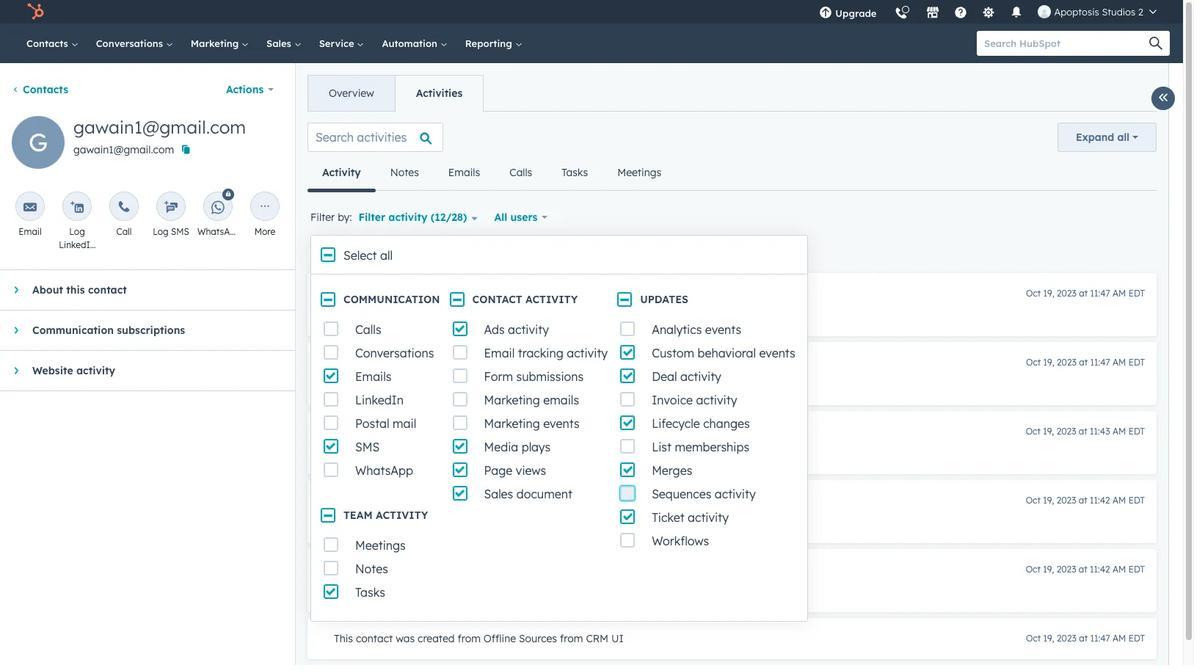 Task type: describe. For each thing, give the bounding box(es) containing it.
details for link opens in a new window image over merges
[[613, 446, 648, 459]]

filter for filter by:
[[310, 211, 335, 224]]

2023 for first deal activity element from the bottom
[[1057, 564, 1076, 575]]

am for 2nd lifecycle change element from the top of the october 2023 feed
[[1113, 357, 1126, 368]]

2 gawain1@gmail.com from the top
[[73, 143, 174, 156]]

all users button
[[485, 203, 557, 232]]

search button
[[1142, 31, 1170, 56]]

19, for 2nd deal activity element from the top of the october 2023 feed
[[1043, 495, 1054, 506]]

ticket activity
[[652, 510, 729, 525]]

oct 19, 2023 at 11:47 am edt for .
[[1026, 288, 1145, 299]]

tasks inside button
[[562, 166, 588, 179]]

select all
[[344, 248, 393, 263]]

2023 for 1st lifecycle change element from the top
[[1057, 288, 1077, 299]]

tasks button
[[547, 155, 603, 190]]

caret image
[[14, 326, 18, 335]]

sources
[[519, 632, 557, 645]]

log linkedin message image
[[70, 200, 84, 214]]

edt for first deal activity element from the bottom
[[1129, 564, 1145, 575]]

page
[[484, 463, 513, 478]]

Search HubSpot search field
[[977, 31, 1157, 56]]

contact
[[472, 293, 522, 306]]

deal up the invoice
[[652, 369, 677, 384]]

filter for filter activity (12/28)
[[359, 211, 385, 224]]

notifications image
[[1010, 7, 1024, 20]]

1 horizontal spatial for
[[534, 377, 548, 390]]

opportunity
[[581, 308, 640, 321]]

linkedin inside 'log linkedin message'
[[59, 239, 95, 250]]

tara for 3rd tara schultz button from the top of the october 2023 feed
[[334, 515, 357, 528]]

at for first deal activity element from the top of the october 2023 feed
[[1079, 426, 1088, 437]]

filter activity (12/28)
[[359, 211, 467, 224]]

lifecycle change for opportunity
[[334, 287, 420, 300]]

actions
[[226, 83, 264, 96]]

sequences
[[652, 487, 712, 501]]

1 horizontal spatial lifecycle
[[463, 377, 501, 390]]

at for first deal activity element from the bottom
[[1079, 564, 1088, 575]]

calls inside button
[[510, 166, 532, 179]]

tara for 2nd tara schultz button from the top
[[334, 446, 357, 459]]

expand
[[1076, 131, 1114, 144]]

2 lifecycle change element from the top
[[308, 342, 1157, 405]]

notes button
[[376, 155, 434, 190]]

0 horizontal spatial tasks
[[355, 585, 385, 600]]

hubspot link
[[18, 3, 55, 21]]

marketing emails
[[484, 393, 579, 407]]

1 lifecycle change element from the top
[[308, 273, 1157, 336]]

this
[[334, 632, 353, 645]]

tara inside lifecycle change element
[[334, 377, 357, 390]]

sales for sales document
[[484, 487, 513, 501]]

3 oct 19, 2023 at 11:47 am edt from the top
[[1026, 633, 1145, 644]]

apoptosis studios 2 button
[[1029, 0, 1166, 23]]

view details for link opens in a new window image under 'custom behavioral events'
[[653, 377, 716, 390]]

activity
[[322, 166, 361, 179]]

submissions
[[516, 369, 584, 384]]

automation link
[[373, 23, 456, 63]]

marketplaces image
[[927, 7, 940, 20]]

whatsapp image
[[211, 200, 225, 214]]

changes
[[703, 416, 750, 431]]

link opens in a new window image inside lord link
[[486, 448, 496, 459]]

11:47 for .
[[1090, 288, 1110, 299]]

communication
[[344, 293, 440, 306]]

1 from from the left
[[458, 632, 481, 645]]

lord link
[[460, 445, 499, 462]]

view details link up workflows
[[635, 514, 713, 531]]

6 19, from the top
[[1043, 633, 1055, 644]]

appointment scheduled .
[[515, 515, 635, 528]]

conversations link
[[87, 23, 182, 63]]

schultz for first tara schultz button from the bottom
[[360, 584, 398, 597]]

0 vertical spatial lifecycle
[[354, 308, 393, 321]]

edt for 2nd lifecycle change element from the top of the october 2023 feed
[[1129, 357, 1145, 368]]

list memberships
[[652, 440, 749, 454]]

oct 19, 2023 at 11:47 am edt for lead
[[1026, 357, 1145, 368]]

0 vertical spatial was
[[502, 308, 521, 321]]

19, for first deal activity element from the bottom
[[1043, 564, 1054, 575]]

postal
[[355, 416, 389, 431]]

sequences activity
[[652, 487, 756, 501]]

actions button
[[217, 75, 283, 104]]

1 vertical spatial contacts link
[[12, 83, 68, 96]]

calling icon button
[[889, 1, 914, 23]]

reporting
[[465, 37, 515, 49]]

deal for first deal activity element from the bottom
[[334, 563, 358, 576]]

lifecycle for opportunity
[[334, 287, 379, 300]]

1 vertical spatial was
[[396, 632, 415, 645]]

meetings button
[[603, 155, 676, 190]]

0 horizontal spatial conversations
[[96, 37, 166, 49]]

11:43
[[1090, 426, 1110, 437]]

am for first deal activity element from the top of the october 2023 feed
[[1113, 426, 1126, 437]]

. inside deal activity element
[[630, 515, 632, 528]]

ticket
[[652, 510, 685, 525]]

apoptosis
[[1054, 6, 1099, 18]]

activities link
[[395, 76, 483, 111]]

communication subscriptions
[[32, 324, 185, 337]]

call image
[[117, 200, 131, 214]]

select
[[344, 248, 377, 263]]

lifecycle change for updated the lifecycle stage for this contact to
[[334, 356, 420, 369]]

2 horizontal spatial to
[[611, 377, 621, 390]]

0 vertical spatial whatsapp
[[197, 226, 241, 237]]

expand all button
[[1058, 123, 1157, 152]]

views
[[516, 463, 546, 478]]

tracking
[[518, 346, 564, 360]]

settings image
[[982, 7, 996, 20]]

tara for first tara schultz button from the bottom
[[334, 584, 357, 597]]

3 tara schultz button from the top
[[334, 512, 398, 530]]

sales document
[[484, 487, 572, 501]]

0 vertical spatial contacts link
[[18, 23, 87, 63]]

email tracking activity
[[484, 346, 608, 360]]

oct 19, 2023 at 11:43 am edt
[[1026, 426, 1145, 437]]

mail
[[393, 416, 416, 431]]

website activity button
[[0, 351, 280, 391]]

oct 19, 2023 at 11:42 am edt for first deal activity element from the bottom
[[1026, 564, 1145, 575]]

by:
[[338, 211, 352, 224]]

settings link
[[974, 0, 1004, 23]]

2 horizontal spatial this
[[551, 377, 568, 390]]

0 horizontal spatial sms
[[171, 226, 189, 237]]

help button
[[949, 0, 974, 23]]

hubspot image
[[26, 3, 44, 21]]

filter by:
[[310, 211, 352, 224]]

ads activity
[[484, 322, 549, 337]]

oct 19, 2023 at 11:42 am edt for 2nd deal activity element from the top of the october 2023 feed
[[1026, 495, 1145, 506]]

media plays
[[484, 440, 551, 454]]

edt for first deal activity element from the top of the october 2023 feed
[[1129, 426, 1145, 437]]

custom behavioral events
[[652, 346, 796, 360]]

upgrade image
[[819, 7, 833, 20]]

to inside deal activity element
[[502, 446, 512, 459]]

marketing for marketing
[[191, 37, 242, 49]]

meetings inside meetings button
[[617, 166, 661, 179]]

postal mail
[[355, 416, 416, 431]]

subscriptions
[[117, 324, 185, 337]]

navigation containing overview
[[308, 75, 484, 112]]

search image
[[1149, 37, 1163, 50]]

1 deal activity element from the top
[[308, 411, 1157, 474]]

the
[[444, 377, 460, 390]]

Search activities search field
[[308, 123, 443, 152]]

2 horizontal spatial events
[[759, 346, 796, 360]]

0 horizontal spatial notes
[[355, 562, 388, 576]]

reporting link
[[456, 23, 531, 63]]

contract
[[515, 446, 557, 459]]

1 vertical spatial whatsapp
[[355, 463, 413, 478]]

log linkedin message
[[58, 226, 96, 264]]

lifecycle changes
[[652, 416, 750, 431]]

invoice
[[652, 393, 693, 407]]

1 vertical spatial contacts
[[23, 83, 68, 96]]

change for updated the lifecycle stage for this contact to
[[382, 356, 420, 369]]

view up the invoice
[[653, 377, 678, 390]]

october
[[310, 245, 356, 260]]

analytics
[[652, 322, 702, 337]]

page views
[[484, 463, 546, 478]]

2
[[1138, 6, 1144, 18]]

form
[[484, 369, 513, 384]]

at for 2nd deal activity element from the top of the october 2023 feed
[[1079, 495, 1088, 506]]

website
[[32, 364, 73, 377]]

calling icon image
[[895, 7, 908, 21]]

all for expand all
[[1118, 131, 1130, 144]]

activity button
[[308, 155, 376, 192]]

about
[[32, 283, 63, 297]]

upgrade
[[836, 7, 877, 19]]

lord
[[460, 446, 484, 459]]

0 vertical spatial for
[[426, 308, 440, 321]]

analytics events
[[652, 322, 741, 337]]

automation
[[382, 37, 440, 49]]

0 vertical spatial contacts
[[26, 37, 71, 49]]

0 vertical spatial stage
[[396, 308, 423, 321]]

2 deal from the top
[[436, 515, 457, 528]]

emails
[[543, 393, 579, 407]]

behavioral
[[698, 346, 756, 360]]

2 from from the left
[[560, 632, 583, 645]]

am for first deal activity element from the bottom
[[1113, 564, 1126, 575]]



Task type: locate. For each thing, give the bounding box(es) containing it.
0 vertical spatial meetings
[[617, 166, 661, 179]]

more image
[[258, 200, 272, 214]]

change for opportunity
[[382, 287, 420, 300]]

link opens in a new window image up 'custom behavioral events'
[[710, 307, 720, 324]]

1 tara schultz button from the top
[[334, 374, 398, 392]]

tara schultz button left 'moved'
[[334, 512, 398, 530]]

scheduled
[[581, 515, 630, 528]]

0 horizontal spatial was
[[396, 632, 415, 645]]

updated left the in the bottom left of the page
[[400, 377, 441, 390]]

message
[[58, 253, 96, 264]]

email image
[[23, 200, 37, 214]]

team activity
[[344, 509, 428, 522]]

tara schultz down postal
[[334, 446, 398, 459]]

all right the select
[[380, 248, 393, 263]]

4 19, from the top
[[1043, 495, 1054, 506]]

lifecycle change element up behavioral
[[308, 273, 1157, 336]]

marketing up actions
[[191, 37, 242, 49]]

1 vertical spatial change
[[382, 356, 420, 369]]

1 vertical spatial this
[[442, 308, 460, 321]]

4 tara from the top
[[334, 584, 357, 597]]

am for 2nd deal activity element from the top of the october 2023 feed
[[1113, 495, 1126, 506]]

log down 'log linkedin message' icon
[[69, 226, 85, 237]]

1 vertical spatial tara schultz
[[334, 515, 398, 528]]

tara schultz for first tara schultz button from the bottom
[[334, 584, 398, 597]]

contact up emails
[[571, 377, 608, 390]]

2 tara schultz button from the top
[[334, 443, 398, 461]]

0 vertical spatial conversations
[[96, 37, 166, 49]]

deal right 'moved'
[[436, 515, 457, 528]]

schultz for 3rd tara schultz button from the top of the october 2023 feed
[[360, 515, 398, 528]]

1 caret image from the top
[[14, 286, 18, 294]]

lifecycle down the invoice
[[652, 416, 700, 431]]

events down emails
[[543, 416, 580, 431]]

marketing down tara schultz updated the lifecycle stage for this contact to lead
[[484, 393, 540, 407]]

emails
[[448, 166, 480, 179], [355, 369, 392, 384]]

am for 1st lifecycle change element from the top
[[1113, 288, 1126, 299]]

meetings right tasks button
[[617, 166, 661, 179]]

all inside popup button
[[1118, 131, 1130, 144]]

0 horizontal spatial all
[[380, 248, 393, 263]]

0 horizontal spatial this
[[66, 283, 85, 297]]

view details link up merges
[[585, 445, 663, 462]]

19, for 1st lifecycle change element from the top
[[1043, 288, 1055, 299]]

1 vertical spatial deal activity element
[[308, 480, 1157, 543]]

stage up marketing emails
[[504, 377, 532, 390]]

oct
[[1026, 288, 1041, 299], [1026, 357, 1041, 368], [1026, 426, 1041, 437], [1026, 495, 1041, 506], [1026, 564, 1041, 575], [1026, 633, 1041, 644]]

2 11:47 from the top
[[1090, 357, 1110, 368]]

view details link down "updates"
[[645, 307, 723, 324]]

menu
[[811, 0, 1166, 29]]

call
[[116, 226, 132, 237]]

1 vertical spatial oct 19, 2023 at 11:47 am edt
[[1026, 357, 1145, 368]]

contact activity
[[472, 293, 578, 306]]

schultz
[[360, 377, 398, 390], [360, 446, 398, 459], [360, 515, 398, 528], [360, 584, 398, 597]]

1 vertical spatial all
[[380, 248, 393, 263]]

2 navigation from the top
[[308, 155, 676, 192]]

4 schultz from the top
[[360, 584, 398, 597]]

0 vertical spatial tara schultz
[[334, 446, 398, 459]]

navigation up "search activities" search box
[[308, 75, 484, 112]]

link opens in a new window image for the view details link underneath custom
[[718, 379, 729, 390]]

0 horizontal spatial email
[[19, 226, 42, 237]]

edt
[[1129, 288, 1145, 299], [1129, 357, 1145, 368], [1129, 426, 1145, 437], [1129, 495, 1145, 506], [1129, 564, 1145, 575], [1129, 633, 1145, 644]]

0 horizontal spatial calls
[[355, 322, 381, 337]]

0 horizontal spatial emails
[[355, 369, 392, 384]]

11:42
[[1090, 495, 1110, 506], [1090, 564, 1110, 575]]

2 lifecycle change from the top
[[334, 356, 420, 369]]

oct 19, 2023 at 11:47 am edt
[[1026, 288, 1145, 299], [1026, 357, 1145, 368], [1026, 633, 1145, 644]]

(12/28)
[[431, 211, 467, 224]]

contact right this in the bottom left of the page
[[356, 632, 393, 645]]

link opens in a new window image
[[718, 379, 729, 390], [486, 445, 496, 462], [650, 448, 661, 459], [700, 514, 710, 531], [700, 517, 710, 528]]

1 tara schultz from the top
[[334, 446, 398, 459]]

overview
[[329, 87, 374, 100]]

1 gawain1@gmail.com from the top
[[73, 116, 246, 138]]

view details up workflows
[[635, 515, 697, 528]]

log for log sms
[[153, 226, 169, 237]]

plays
[[522, 440, 551, 454]]

link opens in a new window image up merges
[[650, 445, 661, 462]]

caret image for about this contact
[[14, 286, 18, 294]]

about this contact
[[32, 283, 127, 297]]

sales down page at the left bottom
[[484, 487, 513, 501]]

0 vertical spatial notes
[[390, 166, 419, 179]]

tara schultz for 3rd tara schultz button from the top of the october 2023 feed
[[334, 515, 398, 528]]

overview link
[[308, 76, 395, 111]]

1 schultz from the top
[[360, 377, 398, 390]]

updated
[[524, 308, 565, 321], [400, 377, 441, 390]]

1 horizontal spatial updated
[[524, 308, 565, 321]]

linkedin
[[59, 239, 95, 250], [355, 393, 404, 407]]

link opens in a new window image up page at the left bottom
[[486, 448, 496, 459]]

0 vertical spatial deal
[[436, 446, 457, 459]]

filter left 'by:'
[[310, 211, 335, 224]]

2 oct 19, 2023 at 11:42 am edt from the top
[[1026, 564, 1145, 575]]

1 vertical spatial deal
[[436, 515, 457, 528]]

deal left 'mail'
[[334, 425, 358, 438]]

all right expand
[[1118, 131, 1130, 144]]

whatsapp
[[197, 226, 241, 237], [355, 463, 413, 478]]

1 horizontal spatial .
[[640, 308, 642, 321]]

1 vertical spatial to
[[611, 377, 621, 390]]

log sms image
[[164, 200, 178, 214]]

1 am from the top
[[1113, 288, 1126, 299]]

3 tara schultz from the top
[[334, 584, 398, 597]]

2023 for 2nd lifecycle change element from the top of the october 2023 feed
[[1057, 357, 1077, 368]]

contact up communication subscriptions
[[88, 283, 127, 297]]

3 11:47 from the top
[[1090, 633, 1110, 644]]

tara schultz for 2nd tara schultz button from the top
[[334, 446, 398, 459]]

ads
[[484, 322, 505, 337]]

1 vertical spatial gawain1@gmail.com
[[73, 143, 174, 156]]

deal activity for 2nd deal activity element from the top of the october 2023 feed
[[334, 494, 400, 507]]

0 horizontal spatial to
[[502, 446, 512, 459]]

0 horizontal spatial .
[[630, 515, 632, 528]]

1 oct 19, 2023 at 11:47 am edt from the top
[[1026, 288, 1145, 299]]

0 horizontal spatial meetings
[[355, 538, 406, 553]]

1 vertical spatial events
[[759, 346, 796, 360]]

events for analytics events
[[705, 322, 741, 337]]

caret image left about at the left top of the page
[[14, 286, 18, 294]]

tara schultz updated the lifecycle stage for this contact to lead
[[334, 377, 648, 390]]

2 vertical spatial 11:47
[[1090, 633, 1110, 644]]

4 am from the top
[[1113, 495, 1126, 506]]

2 deal activity element from the top
[[308, 480, 1157, 543]]

form submissions
[[484, 369, 584, 384]]

sales for sales
[[266, 37, 294, 49]]

to left lead
[[611, 377, 621, 390]]

more
[[254, 226, 275, 237]]

lifecycle down communication
[[354, 308, 393, 321]]

navigation containing activity
[[308, 155, 676, 192]]

2 vertical spatial oct 19, 2023 at 11:47 am edt
[[1026, 633, 1145, 644]]

gawain1@gmail.com
[[73, 116, 246, 138], [73, 143, 174, 156]]

lifecycle
[[354, 308, 393, 321], [463, 377, 501, 390]]

1 vertical spatial caret image
[[14, 366, 18, 375]]

events for marketing events
[[543, 416, 580, 431]]

1 horizontal spatial filter
[[359, 211, 385, 224]]

1 vertical spatial .
[[630, 515, 632, 528]]

deal activity for first deal activity element from the top of the october 2023 feed
[[334, 425, 400, 438]]

sales up the actions popup button
[[266, 37, 294, 49]]

ui
[[611, 632, 624, 645]]

1 horizontal spatial tasks
[[562, 166, 588, 179]]

0 horizontal spatial whatsapp
[[197, 226, 241, 237]]

2023 for first deal activity element from the top of the october 2023 feed
[[1057, 426, 1076, 437]]

view details up analytics at right
[[645, 308, 707, 321]]

2 caret image from the top
[[14, 366, 18, 375]]

oct for 2nd deal activity element from the top of the october 2023 feed
[[1026, 495, 1041, 506]]

emails up postal
[[355, 369, 392, 384]]

4 edt from the top
[[1129, 495, 1145, 506]]

oct for 2nd lifecycle change element from the top of the october 2023 feed
[[1026, 357, 1041, 368]]

emails up (12/28)
[[448, 166, 480, 179]]

menu containing apoptosis studios 2
[[811, 0, 1166, 29]]

3 19, from the top
[[1043, 426, 1054, 437]]

linkedin up postal mail
[[355, 393, 404, 407]]

lifecycle down the
[[334, 356, 379, 369]]

5 19, from the top
[[1043, 564, 1054, 575]]

tara
[[334, 377, 357, 390], [334, 446, 357, 459], [334, 515, 357, 528], [334, 584, 357, 597]]

0 horizontal spatial stage
[[396, 308, 423, 321]]

from left offline
[[458, 632, 481, 645]]

2023 for 2nd deal activity element from the top of the october 2023 feed
[[1057, 495, 1076, 506]]

link opens in a new window image inside lifecycle change element
[[718, 379, 729, 390]]

tara up this in the bottom left of the page
[[334, 584, 357, 597]]

1 horizontal spatial sms
[[355, 440, 380, 454]]

schultz for 2nd tara schultz button from the top
[[360, 446, 398, 459]]

2023
[[359, 245, 385, 260], [1057, 288, 1077, 299], [1057, 357, 1077, 368], [1057, 426, 1076, 437], [1057, 495, 1076, 506], [1057, 564, 1076, 575], [1057, 633, 1077, 644]]

deal
[[436, 446, 457, 459], [436, 515, 457, 528]]

1 horizontal spatial emails
[[448, 166, 480, 179]]

link opens in a new window image down 'custom behavioral events'
[[718, 376, 729, 393]]

contact up ads
[[463, 308, 500, 321]]

edt for 1st lifecycle change element from the top
[[1129, 288, 1145, 299]]

tara down postal
[[334, 446, 357, 459]]

19, for first deal activity element from the top of the october 2023 feed
[[1043, 426, 1054, 437]]

this inside about this contact "dropdown button"
[[66, 283, 85, 297]]

deal left lord
[[436, 446, 457, 459]]

meetings down "team activity" at the left of the page
[[355, 538, 406, 553]]

0 horizontal spatial sales
[[266, 37, 294, 49]]

was left created
[[396, 632, 415, 645]]

1 oct 19, 2023 at 11:42 am edt from the top
[[1026, 495, 1145, 506]]

notifications button
[[1004, 0, 1029, 23]]

0 horizontal spatial events
[[543, 416, 580, 431]]

sales link
[[258, 23, 310, 63]]

19,
[[1043, 288, 1055, 299], [1043, 357, 1055, 368], [1043, 426, 1054, 437], [1043, 495, 1054, 506], [1043, 564, 1054, 575], [1043, 633, 1055, 644]]

lifecycle right the in the bottom left of the page
[[463, 377, 501, 390]]

lifecycle change
[[334, 287, 420, 300], [334, 356, 420, 369]]

log down log sms image
[[153, 226, 169, 237]]

1 vertical spatial updated
[[400, 377, 441, 390]]

0 vertical spatial all
[[1118, 131, 1130, 144]]

view details up the invoice activity
[[653, 377, 716, 390]]

marketing for marketing emails
[[484, 393, 540, 407]]

0 horizontal spatial updated
[[400, 377, 441, 390]]

2 vertical spatial to
[[502, 446, 512, 459]]

1 vertical spatial lifecycle change
[[334, 356, 420, 369]]

email for email
[[19, 226, 42, 237]]

tara left 'moved'
[[334, 515, 357, 528]]

october 2023 feed
[[296, 111, 1169, 665]]

view
[[645, 308, 670, 321], [653, 377, 678, 390], [585, 446, 610, 459], [635, 515, 660, 528]]

view details link down custom
[[653, 376, 731, 393]]

change up 'mail'
[[382, 356, 420, 369]]

2 tara schultz from the top
[[334, 515, 398, 528]]

1 horizontal spatial all
[[1118, 131, 1130, 144]]

notes inside button
[[390, 166, 419, 179]]

2 schultz from the top
[[360, 446, 398, 459]]

list
[[652, 440, 672, 454]]

1 deal from the top
[[436, 446, 457, 459]]

1 11:42 from the top
[[1090, 495, 1110, 506]]

0 vertical spatial emails
[[448, 166, 480, 179]]

0 vertical spatial calls
[[510, 166, 532, 179]]

merges
[[652, 463, 692, 478]]

0 vertical spatial tasks
[[562, 166, 588, 179]]

tara schultz left 'moved'
[[334, 515, 398, 528]]

offline
[[484, 632, 516, 645]]

schultz inside lifecycle change element
[[360, 377, 398, 390]]

.
[[640, 308, 642, 321], [630, 515, 632, 528]]

log inside 'log linkedin message'
[[69, 226, 85, 237]]

view up workflows
[[635, 515, 660, 528]]

. down "updates"
[[640, 308, 642, 321]]

deal down team
[[334, 563, 358, 576]]

1 edt from the top
[[1129, 288, 1145, 299]]

lifecycle change down the
[[334, 356, 420, 369]]

1 tara from the top
[[334, 377, 357, 390]]

2 log from the left
[[153, 226, 169, 237]]

1 log from the left
[[69, 226, 85, 237]]

for up marketing emails
[[534, 377, 548, 390]]

view details left list
[[585, 446, 648, 459]]

0 vertical spatial deal activity element
[[308, 411, 1157, 474]]

4 tara schultz button from the top
[[334, 581, 398, 599]]

edt for 2nd deal activity element from the top of the october 2023 feed
[[1129, 495, 1145, 506]]

deal up team
[[334, 494, 358, 507]]

1 navigation from the top
[[308, 75, 484, 112]]

details for link opens in a new window image on top of 'custom behavioral events'
[[673, 308, 707, 321]]

3 am from the top
[[1113, 426, 1126, 437]]

log for log linkedin message
[[69, 226, 85, 237]]

was
[[502, 308, 521, 321], [396, 632, 415, 645]]

marketing events
[[484, 416, 580, 431]]

2 am from the top
[[1113, 357, 1126, 368]]

lifecycle change element
[[308, 273, 1157, 336], [308, 342, 1157, 405]]

details for link opens in a new window image under 'custom behavioral events'
[[681, 377, 716, 390]]

6 am from the top
[[1113, 633, 1126, 644]]

0 vertical spatial linkedin
[[59, 239, 95, 250]]

11:42 for 2nd deal activity element from the top of the october 2023 feed
[[1090, 495, 1110, 506]]

for down communication
[[426, 308, 440, 321]]

3 deal activity element from the top
[[308, 549, 1157, 612]]

view details for link opens in a new window image over merges
[[585, 446, 648, 459]]

marketing for marketing events
[[484, 416, 540, 431]]

tara schultz button up this in the bottom left of the page
[[334, 581, 398, 599]]

0 vertical spatial .
[[640, 308, 642, 321]]

details left list
[[613, 446, 648, 459]]

0 horizontal spatial from
[[458, 632, 481, 645]]

link opens in a new window image for the view details link on top of merges
[[650, 448, 661, 459]]

email up the form
[[484, 346, 515, 360]]

whatsapp up "team activity" at the left of the page
[[355, 463, 413, 478]]

tara schultz button down postal
[[334, 443, 398, 461]]

communication
[[32, 324, 114, 337]]

studios
[[1102, 6, 1136, 18]]

1 filter from the left
[[310, 211, 335, 224]]

expand all
[[1076, 131, 1130, 144]]

activities
[[416, 87, 463, 100]]

the
[[334, 308, 351, 321]]

0 vertical spatial lifecycle change
[[334, 287, 420, 300]]

0 vertical spatial marketing
[[191, 37, 242, 49]]

0 vertical spatial oct 19, 2023 at 11:42 am edt
[[1026, 495, 1145, 506]]

5 am from the top
[[1113, 564, 1126, 575]]

1 horizontal spatial whatsapp
[[355, 463, 413, 478]]

the lifecycle stage for this contact was updated to opportunity .
[[334, 308, 645, 321]]

was up ads activity
[[502, 308, 521, 321]]

notes
[[390, 166, 419, 179], [355, 562, 388, 576]]

0 vertical spatial navigation
[[308, 75, 484, 112]]

emails button
[[434, 155, 495, 190]]

activity inside dropdown button
[[76, 364, 115, 377]]

at
[[1079, 288, 1088, 299], [1079, 357, 1088, 368], [1079, 426, 1088, 437], [1079, 495, 1088, 506], [1079, 564, 1088, 575], [1079, 633, 1088, 644]]

2 19, from the top
[[1043, 357, 1055, 368]]

created
[[418, 632, 455, 645]]

email down email image
[[19, 226, 42, 237]]

1 19, from the top
[[1043, 288, 1055, 299]]

0 vertical spatial sales
[[266, 37, 294, 49]]

0 vertical spatial 11:42
[[1090, 495, 1110, 506]]

memberships
[[675, 440, 749, 454]]

1 vertical spatial linkedin
[[355, 393, 404, 407]]

navigation inside october 2023 feed
[[308, 155, 676, 192]]

11:42 for first deal activity element from the bottom
[[1090, 564, 1110, 575]]

1 vertical spatial emails
[[355, 369, 392, 384]]

1 horizontal spatial notes
[[390, 166, 419, 179]]

marketplaces button
[[918, 0, 949, 23]]

contacts link
[[18, 23, 87, 63], [12, 83, 68, 96]]

details up 'analytics events'
[[673, 308, 707, 321]]

calls up all users popup button
[[510, 166, 532, 179]]

caret image for website activity
[[14, 366, 18, 375]]

19, for 2nd lifecycle change element from the top of the october 2023 feed
[[1043, 357, 1055, 368]]

1 horizontal spatial sales
[[484, 487, 513, 501]]

contact inside "dropdown button"
[[88, 283, 127, 297]]

1 horizontal spatial conversations
[[355, 346, 434, 360]]

filter right 'by:'
[[359, 211, 385, 224]]

tara schultz image
[[1038, 5, 1051, 18]]

1 vertical spatial tasks
[[355, 585, 385, 600]]

document
[[517, 487, 572, 501]]

caret image inside about this contact "dropdown button"
[[14, 286, 18, 294]]

11:47 for lead
[[1090, 357, 1110, 368]]

meetings
[[617, 166, 661, 179], [355, 538, 406, 553]]

appointment
[[515, 515, 578, 528]]

am
[[1113, 288, 1126, 299], [1113, 357, 1126, 368], [1113, 426, 1126, 437], [1113, 495, 1126, 506], [1113, 564, 1126, 575], [1113, 633, 1126, 644]]

from
[[458, 632, 481, 645], [560, 632, 583, 645]]

deal for first deal activity element from the top of the october 2023 feed
[[334, 425, 358, 438]]

details up workflows
[[663, 515, 697, 528]]

calls down communication
[[355, 322, 381, 337]]

0 horizontal spatial lifecycle
[[354, 308, 393, 321]]

1 vertical spatial stage
[[504, 377, 532, 390]]

1 horizontal spatial this
[[442, 308, 460, 321]]

updates
[[640, 293, 688, 306]]

1 horizontal spatial to
[[568, 308, 578, 321]]

2 change from the top
[[382, 356, 420, 369]]

navigation
[[308, 75, 484, 112], [308, 155, 676, 192]]

3 tara from the top
[[334, 515, 357, 528]]

1 lifecycle change from the top
[[334, 287, 420, 300]]

oct for first deal activity element from the bottom
[[1026, 564, 1041, 575]]

. left ticket
[[630, 515, 632, 528]]

notes up filter activity (12/28)
[[390, 166, 419, 179]]

marketing link
[[182, 23, 258, 63]]

calls button
[[495, 155, 547, 190]]

events right behavioral
[[759, 346, 796, 360]]

2 11:42 from the top
[[1090, 564, 1110, 575]]

1 vertical spatial calls
[[355, 322, 381, 337]]

change
[[382, 287, 420, 300], [382, 356, 420, 369]]

3 schultz from the top
[[360, 515, 398, 528]]

oct for 1st lifecycle change element from the top
[[1026, 288, 1041, 299]]

media
[[484, 440, 518, 454]]

caret image
[[14, 286, 18, 294], [14, 366, 18, 375]]

to up page views
[[502, 446, 512, 459]]

oct for first deal activity element from the top of the october 2023 feed
[[1026, 426, 1041, 437]]

1 horizontal spatial meetings
[[617, 166, 661, 179]]

stage down communication
[[396, 308, 423, 321]]

1 horizontal spatial linkedin
[[355, 393, 404, 407]]

navigation up all
[[308, 155, 676, 192]]

tara schultz button up postal
[[334, 374, 398, 392]]

2 edt from the top
[[1129, 357, 1145, 368]]

view right sent on the left bottom
[[585, 446, 610, 459]]

5 edt from the top
[[1129, 564, 1145, 575]]

2 vertical spatial marketing
[[484, 416, 540, 431]]

3 edt from the top
[[1129, 426, 1145, 437]]

link opens in a new window image
[[710, 307, 720, 324], [718, 376, 729, 393], [650, 445, 661, 462], [486, 448, 496, 459]]

1 horizontal spatial events
[[705, 322, 741, 337]]

lifecycle change element up changes
[[308, 342, 1157, 405]]

2 vertical spatial lifecycle
[[652, 416, 700, 431]]

2 tara from the top
[[334, 446, 357, 459]]

6 edt from the top
[[1129, 633, 1145, 644]]

tara schultz up this in the bottom left of the page
[[334, 584, 398, 597]]

all for select all
[[380, 248, 393, 263]]

deal activity for first deal activity element from the bottom
[[334, 563, 400, 576]]

from left the crm
[[560, 632, 583, 645]]

1 vertical spatial sms
[[355, 440, 380, 454]]

0 vertical spatial lifecycle change element
[[308, 273, 1157, 336]]

at for 1st lifecycle change element from the top
[[1079, 288, 1088, 299]]

1 vertical spatial lifecycle
[[334, 356, 379, 369]]

lifecycle change down select all
[[334, 287, 420, 300]]

change down select all
[[382, 287, 420, 300]]

emails inside button
[[448, 166, 480, 179]]

0 vertical spatial caret image
[[14, 286, 18, 294]]

1 vertical spatial marketing
[[484, 393, 540, 407]]

2 vertical spatial tara schultz
[[334, 584, 398, 597]]

lifecycle for updated the lifecycle stage for this contact to
[[334, 356, 379, 369]]

events up 'custom behavioral events'
[[705, 322, 741, 337]]

1 horizontal spatial calls
[[510, 166, 532, 179]]

all
[[494, 211, 507, 224]]

whatsapp down 'whatsapp' icon
[[197, 226, 241, 237]]

0 vertical spatial sms
[[171, 226, 189, 237]]

deal activity
[[652, 369, 721, 384], [334, 425, 400, 438], [334, 494, 400, 507], [334, 563, 400, 576]]

2 oct 19, 2023 at 11:47 am edt from the top
[[1026, 357, 1145, 368]]

linkedin up message
[[59, 239, 95, 250]]

service
[[319, 37, 357, 49]]

tara schultz
[[334, 446, 398, 459], [334, 515, 398, 528], [334, 584, 398, 597]]

caret image inside the website activity dropdown button
[[14, 366, 18, 375]]

sms down postal
[[355, 440, 380, 454]]

deal for 2nd deal activity element from the top of the october 2023 feed
[[334, 494, 358, 507]]

details
[[673, 308, 707, 321], [681, 377, 716, 390], [613, 446, 648, 459], [663, 515, 697, 528]]

1 11:47 from the top
[[1090, 288, 1110, 299]]

caret image left website
[[14, 366, 18, 375]]

custom
[[652, 346, 694, 360]]

lead
[[624, 377, 648, 390]]

2 filter from the left
[[359, 211, 385, 224]]

1 change from the top
[[382, 287, 420, 300]]

tara up postal
[[334, 377, 357, 390]]

email for email tracking activity
[[484, 346, 515, 360]]

2 vertical spatial events
[[543, 416, 580, 431]]

workflows
[[652, 534, 709, 548]]

help image
[[955, 7, 968, 20]]

lifecycle up the
[[334, 287, 379, 300]]

view details for link opens in a new window image on top of 'custom behavioral events'
[[645, 308, 707, 321]]

deal activity element
[[308, 411, 1157, 474], [308, 480, 1157, 543], [308, 549, 1157, 612]]

sent
[[560, 446, 580, 459]]

0 vertical spatial this
[[66, 283, 85, 297]]

1 horizontal spatial was
[[502, 308, 521, 321]]

link opens in a new window image for the view details link over workflows
[[700, 517, 710, 528]]

marketing up media plays
[[484, 416, 540, 431]]

1 vertical spatial 11:47
[[1090, 357, 1110, 368]]

updated down contact activity in the top of the page
[[524, 308, 565, 321]]

details up the invoice activity
[[681, 377, 716, 390]]

notes down team
[[355, 562, 388, 576]]

at for 2nd lifecycle change element from the top of the october 2023 feed
[[1079, 357, 1088, 368]]

0 vertical spatial 11:47
[[1090, 288, 1110, 299]]

view down "updates"
[[645, 308, 670, 321]]

users
[[511, 211, 538, 224]]

moved
[[400, 515, 433, 528]]

to left opportunity
[[568, 308, 578, 321]]

1 vertical spatial lifecycle change element
[[308, 342, 1157, 405]]



Task type: vqa. For each thing, say whether or not it's contained in the screenshot.
rightmost are
no



